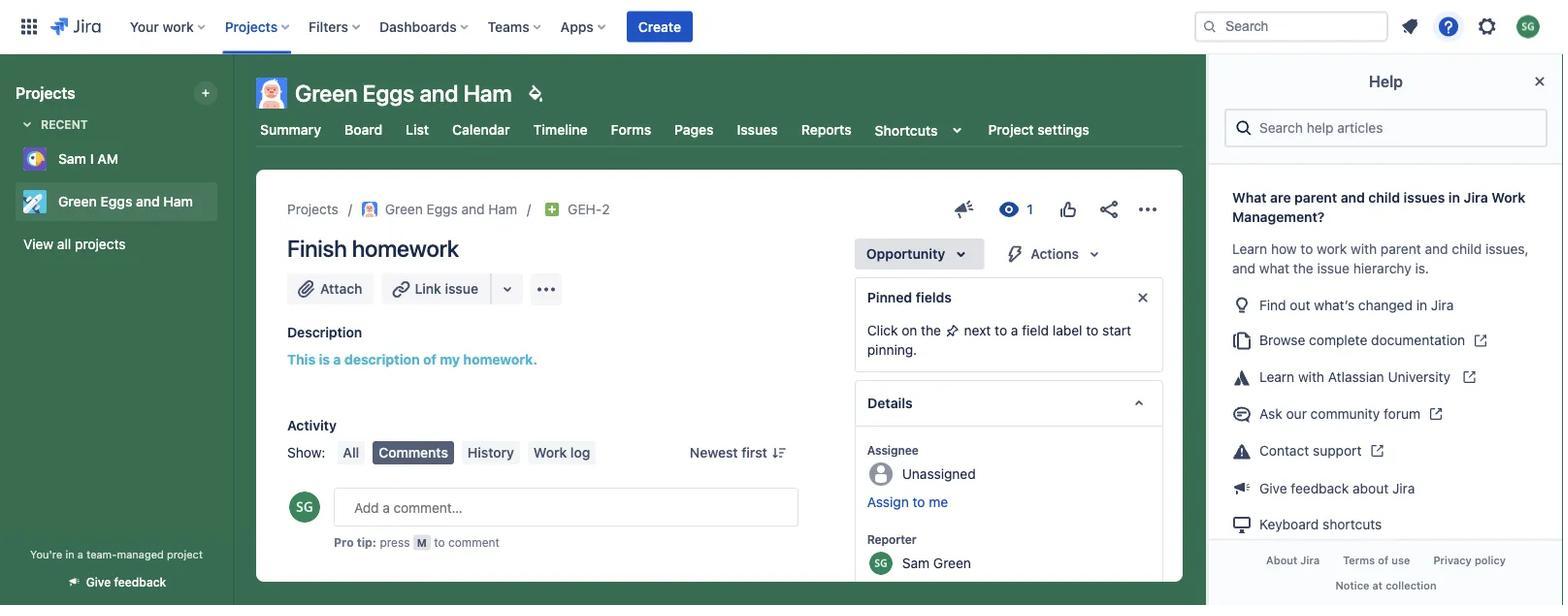 Task type: locate. For each thing, give the bounding box(es) containing it.
a for field
[[1011, 323, 1018, 339]]

projects up the collapse recent projects icon
[[16, 84, 75, 102]]

homework
[[352, 235, 459, 262]]

the right on
[[921, 323, 941, 339]]

give feedback button
[[55, 567, 178, 598]]

project
[[988, 122, 1034, 138]]

issue inside learn how to work with parent and child issues, and what the issue hierarchy is.
[[1317, 261, 1350, 277]]

sam i am link
[[16, 140, 210, 179]]

close image
[[1528, 70, 1552, 93]]

child inside learn how to work with parent and child issues, and what the issue hierarchy is.
[[1452, 241, 1482, 257]]

1 horizontal spatial the
[[1293, 261, 1314, 277]]

green eggs and ham up view all projects link
[[58, 194, 193, 210]]

summary
[[260, 122, 321, 138]]

work up issues,
[[1492, 190, 1526, 206]]

give for give feedback about jira
[[1260, 480, 1287, 496]]

link web pages and more image
[[496, 278, 519, 301]]

0 horizontal spatial eggs
[[100, 194, 132, 210]]

at
[[1373, 579, 1383, 592]]

community
[[1311, 406, 1380, 422]]

sam down reporter
[[902, 555, 930, 571]]

menu bar
[[333, 442, 600, 465]]

1 horizontal spatial work
[[1317, 241, 1347, 257]]

comments button
[[373, 442, 454, 465]]

your profile and settings image
[[1517, 15, 1540, 38]]

opportunity button
[[855, 239, 984, 270]]

about jira
[[1266, 555, 1320, 567]]

1 horizontal spatial give
[[1260, 480, 1287, 496]]

give inside button
[[86, 576, 111, 590]]

0 vertical spatial of
[[423, 352, 437, 368]]

feedback up keyboard shortcuts
[[1291, 480, 1349, 496]]

1 vertical spatial feedback
[[114, 576, 166, 590]]

feedback down managed
[[114, 576, 166, 590]]

lead image
[[545, 202, 560, 217]]

pro
[[334, 536, 354, 549]]

privacy policy
[[1434, 555, 1506, 567]]

tab list
[[245, 113, 1195, 148]]

is
[[319, 352, 330, 368]]

with up the "our"
[[1298, 369, 1325, 385]]

managed
[[117, 548, 164, 561]]

calendar
[[452, 122, 510, 138]]

sam left i
[[58, 151, 86, 167]]

create project image
[[198, 85, 213, 101]]

assignee pin to top. only you can see pinned fields. image
[[923, 443, 938, 458]]

green up view all projects
[[58, 194, 97, 210]]

green eggs and ham up 'homework' in the top left of the page
[[385, 201, 517, 217]]

0 horizontal spatial a
[[77, 548, 83, 561]]

green eggs and ham link down sam i am link
[[16, 182, 210, 221]]

1 vertical spatial work
[[1317, 241, 1347, 257]]

0 horizontal spatial work
[[534, 445, 567, 461]]

ham left add to starred icon
[[163, 194, 193, 210]]

press
[[380, 536, 410, 549]]

0 horizontal spatial child
[[1369, 190, 1400, 206]]

0 horizontal spatial work
[[163, 18, 194, 34]]

eggs up 'homework' in the top left of the page
[[427, 201, 458, 217]]

collapse recent projects image
[[16, 113, 39, 136]]

hierarchy
[[1353, 261, 1412, 277]]

newest first button
[[678, 442, 798, 465]]

about
[[1353, 480, 1389, 496]]

0 horizontal spatial feedback
[[114, 576, 166, 590]]

sidebar navigation image
[[212, 78, 254, 116]]

hide message image
[[1132, 286, 1155, 310]]

Search field
[[1195, 11, 1389, 42]]

2 horizontal spatial in
[[1449, 190, 1460, 206]]

use
[[1392, 555, 1410, 567]]

1 horizontal spatial green eggs and ham link
[[362, 198, 517, 221]]

give down contact at the right of the page
[[1260, 480, 1287, 496]]

eggs
[[363, 80, 414, 107], [100, 194, 132, 210], [427, 201, 458, 217]]

2 vertical spatial projects
[[287, 201, 338, 217]]

parent
[[1295, 190, 1337, 206], [1381, 241, 1421, 257]]

keyboard
[[1260, 517, 1319, 533]]

green eggs and ham up list
[[295, 80, 512, 107]]

1 vertical spatial in
[[1417, 297, 1428, 313]]

the
[[1293, 261, 1314, 277], [921, 323, 941, 339]]

give feedback image
[[953, 198, 976, 221]]

in right you're
[[65, 548, 74, 561]]

projects for projects dropdown button
[[225, 18, 278, 34]]

jira inside "button"
[[1301, 555, 1320, 567]]

0 vertical spatial with
[[1351, 241, 1377, 257]]

recent
[[41, 117, 88, 131]]

banner
[[0, 0, 1563, 54]]

find out what's changed in jira
[[1260, 297, 1454, 313]]

learn with atlassian university
[[1260, 369, 1454, 385]]

of
[[423, 352, 437, 368], [1378, 555, 1389, 567]]

with
[[1351, 241, 1377, 257], [1298, 369, 1325, 385]]

1 vertical spatial of
[[1378, 555, 1389, 567]]

issue up what's on the right of page
[[1317, 261, 1350, 277]]

parent right are
[[1295, 190, 1337, 206]]

1 vertical spatial give
[[86, 576, 111, 590]]

view all projects
[[23, 236, 126, 252]]

1 horizontal spatial in
[[1417, 297, 1428, 313]]

board link
[[341, 113, 386, 148]]

geh-
[[568, 201, 602, 217]]

learn inside learn how to work with parent and child issues, and what the issue hierarchy is.
[[1232, 241, 1268, 257]]

apps button
[[555, 11, 613, 42]]

work right how
[[1317, 241, 1347, 257]]

give feedback about jira link
[[1225, 470, 1548, 506]]

1 vertical spatial work
[[534, 445, 567, 461]]

unassigned
[[902, 466, 976, 482]]

learn down browse
[[1260, 369, 1295, 385]]

1 horizontal spatial sam
[[902, 555, 930, 571]]

actions image
[[1136, 198, 1160, 221]]

2 horizontal spatial projects
[[287, 201, 338, 217]]

issue right link
[[445, 281, 478, 297]]

view
[[23, 236, 54, 252]]

0 vertical spatial issue
[[1317, 261, 1350, 277]]

the down how
[[1293, 261, 1314, 277]]

a inside next to a field label to start pinning.
[[1011, 323, 1018, 339]]

dashboards button
[[374, 11, 476, 42]]

add to starred image
[[212, 148, 235, 171]]

what
[[1232, 190, 1267, 206]]

1 vertical spatial child
[[1452, 241, 1482, 257]]

0 horizontal spatial give
[[86, 576, 111, 590]]

browse
[[1260, 332, 1306, 348]]

all
[[57, 236, 71, 252]]

a left team-
[[77, 548, 83, 561]]

shortcuts
[[1323, 517, 1382, 533]]

1 horizontal spatial parent
[[1381, 241, 1421, 257]]

and up view all projects link
[[136, 194, 160, 210]]

assign to me
[[867, 494, 948, 510]]

1 vertical spatial with
[[1298, 369, 1325, 385]]

of inside terms of use link
[[1378, 555, 1389, 567]]

0 vertical spatial work
[[1492, 190, 1526, 206]]

create
[[638, 18, 681, 34]]

projects up finish
[[287, 201, 338, 217]]

create button
[[627, 11, 693, 42]]

green eggs and ham image
[[362, 202, 377, 217]]

newest first image
[[771, 445, 787, 461]]

in up documentation
[[1417, 297, 1428, 313]]

reports link
[[797, 113, 856, 148]]

changed
[[1359, 297, 1413, 313]]

1 vertical spatial parent
[[1381, 241, 1421, 257]]

0 vertical spatial child
[[1369, 190, 1400, 206]]

1 horizontal spatial projects
[[225, 18, 278, 34]]

work right your
[[163, 18, 194, 34]]

1 horizontal spatial feedback
[[1291, 480, 1349, 496]]

profile image of sam green image
[[289, 492, 320, 523]]

0 horizontal spatial parent
[[1295, 190, 1337, 206]]

feedback
[[1291, 480, 1349, 496], [114, 576, 166, 590]]

0 vertical spatial in
[[1449, 190, 1460, 206]]

0 horizontal spatial in
[[65, 548, 74, 561]]

learn up what
[[1232, 241, 1268, 257]]

eggs down sam i am link
[[100, 194, 132, 210]]

ham
[[464, 80, 512, 107], [163, 194, 193, 210], [488, 201, 517, 217]]

1 horizontal spatial child
[[1452, 241, 1482, 257]]

sam i am
[[58, 151, 118, 167]]

0 vertical spatial learn
[[1232, 241, 1268, 257]]

1 vertical spatial issue
[[445, 281, 478, 297]]

2 vertical spatial in
[[65, 548, 74, 561]]

with up hierarchy
[[1351, 241, 1377, 257]]

are
[[1270, 190, 1291, 206]]

of left my
[[423, 352, 437, 368]]

give for give feedback
[[86, 576, 111, 590]]

actions button
[[992, 239, 1118, 270]]

1 horizontal spatial of
[[1378, 555, 1389, 567]]

and
[[420, 80, 458, 107], [1341, 190, 1365, 206], [136, 194, 160, 210], [461, 201, 485, 217], [1425, 241, 1448, 257], [1232, 261, 1256, 277]]

to left 'me'
[[913, 494, 925, 510]]

0 horizontal spatial sam
[[58, 151, 86, 167]]

browse complete documentation
[[1260, 332, 1466, 348]]

to right how
[[1301, 241, 1313, 257]]

0 horizontal spatial with
[[1298, 369, 1325, 385]]

1 horizontal spatial work
[[1492, 190, 1526, 206]]

to right next
[[995, 323, 1007, 339]]

in right issues
[[1449, 190, 1460, 206]]

on
[[902, 323, 917, 339]]

a
[[1011, 323, 1018, 339], [333, 352, 341, 368], [77, 548, 83, 561]]

child left issues,
[[1452, 241, 1482, 257]]

issues link
[[733, 113, 782, 148]]

1 vertical spatial the
[[921, 323, 941, 339]]

give feedback about jira
[[1260, 480, 1415, 496]]

2 horizontal spatial a
[[1011, 323, 1018, 339]]

0 vertical spatial give
[[1260, 480, 1287, 496]]

child left issues
[[1369, 190, 1400, 206]]

0 horizontal spatial the
[[921, 323, 941, 339]]

projects up "sidebar navigation" icon
[[225, 18, 278, 34]]

green eggs and ham for leftmost green eggs and ham link
[[58, 194, 193, 210]]

0 vertical spatial work
[[163, 18, 194, 34]]

comments
[[379, 445, 448, 461]]

projects inside dropdown button
[[225, 18, 278, 34]]

link
[[415, 281, 441, 297]]

1 horizontal spatial issue
[[1317, 261, 1350, 277]]

1 vertical spatial sam
[[902, 555, 930, 571]]

parent inside what are parent and child issues in jira work management?
[[1295, 190, 1337, 206]]

documentation
[[1371, 332, 1466, 348]]

give down team-
[[86, 576, 111, 590]]

timeline link
[[529, 113, 592, 148]]

0 vertical spatial parent
[[1295, 190, 1337, 206]]

in
[[1449, 190, 1460, 206], [1417, 297, 1428, 313], [65, 548, 74, 561]]

feedback for give feedback about jira
[[1291, 480, 1349, 496]]

jira image
[[50, 15, 101, 38], [50, 15, 101, 38]]

give
[[1260, 480, 1287, 496], [86, 576, 111, 590]]

Search help articles field
[[1254, 111, 1538, 146]]

a right is
[[333, 352, 341, 368]]

share image
[[1098, 198, 1121, 221]]

1 vertical spatial learn
[[1260, 369, 1295, 385]]

ham left lead image
[[488, 201, 517, 217]]

a left 'field'
[[1011, 323, 1018, 339]]

issue inside 'button'
[[445, 281, 478, 297]]

0 vertical spatial projects
[[225, 18, 278, 34]]

eggs up board at the left top of page
[[363, 80, 414, 107]]

to right "m" on the bottom left of page
[[434, 536, 445, 549]]

work left log
[[534, 445, 567, 461]]

sam for sam green
[[902, 555, 930, 571]]

1 vertical spatial a
[[333, 352, 341, 368]]

green down 'me'
[[933, 555, 971, 571]]

1 horizontal spatial a
[[333, 352, 341, 368]]

1 horizontal spatial with
[[1351, 241, 1377, 257]]

complete
[[1309, 332, 1368, 348]]

ask our community forum link
[[1225, 396, 1548, 433]]

me
[[929, 494, 948, 510]]

finish homework
[[287, 235, 459, 262]]

0 vertical spatial a
[[1011, 323, 1018, 339]]

with inside learn how to work with parent and child issues, and what the issue hierarchy is.
[[1351, 241, 1377, 257]]

tip:
[[357, 536, 377, 549]]

parent up hierarchy
[[1381, 241, 1421, 257]]

set background color image
[[524, 82, 547, 105]]

green eggs and ham link up 'homework' in the top left of the page
[[362, 198, 517, 221]]

feedback inside button
[[114, 576, 166, 590]]

green eggs and ham
[[295, 80, 512, 107], [58, 194, 193, 210], [385, 201, 517, 217]]

0 horizontal spatial issue
[[445, 281, 478, 297]]

0 vertical spatial sam
[[58, 151, 86, 167]]

1 vertical spatial projects
[[16, 84, 75, 102]]

and up learn how to work with parent and child issues, and what the issue hierarchy is.
[[1341, 190, 1365, 206]]

0 vertical spatial feedback
[[1291, 480, 1349, 496]]

help
[[1369, 72, 1403, 91]]

0 horizontal spatial projects
[[16, 84, 75, 102]]

issues,
[[1486, 241, 1529, 257]]

atlassian
[[1328, 369, 1385, 385]]

0 vertical spatial the
[[1293, 261, 1314, 277]]

learn
[[1232, 241, 1268, 257], [1260, 369, 1295, 385]]

of left use
[[1378, 555, 1389, 567]]

work log
[[534, 445, 590, 461]]

green eggs and ham link
[[16, 182, 210, 221], [362, 198, 517, 221]]

notifications image
[[1398, 15, 1422, 38]]

work
[[163, 18, 194, 34], [1317, 241, 1347, 257]]

and up is.
[[1425, 241, 1448, 257]]

search image
[[1202, 19, 1218, 34]]

learn for learn with atlassian university
[[1260, 369, 1295, 385]]

2 vertical spatial a
[[77, 548, 83, 561]]

newest
[[690, 445, 738, 461]]



Task type: vqa. For each thing, say whether or not it's contained in the screenshot.
bottommost "all"
no



Task type: describe. For each thing, give the bounding box(es) containing it.
your work
[[130, 18, 194, 34]]

give feedback
[[86, 576, 166, 590]]

pinned
[[867, 290, 912, 306]]

settings image
[[1476, 15, 1499, 38]]

feedback for give feedback
[[114, 576, 166, 590]]

you're
[[30, 548, 62, 561]]

about
[[1266, 555, 1298, 567]]

learn for learn how to work with parent and child issues, and what the issue hierarchy is.
[[1232, 241, 1268, 257]]

issues
[[737, 122, 778, 138]]

find out what's changed in jira link
[[1225, 286, 1548, 322]]

history button
[[462, 442, 520, 465]]

in inside what are parent and child issues in jira work management?
[[1449, 190, 1460, 206]]

attach button
[[287, 274, 374, 305]]

details element
[[855, 380, 1164, 427]]

projects button
[[219, 11, 297, 42]]

summary link
[[256, 113, 325, 148]]

ham for rightmost green eggs and ham link
[[488, 201, 517, 217]]

pages
[[675, 122, 714, 138]]

copy link to issue image
[[606, 201, 622, 216]]

geh-2 link
[[568, 198, 610, 221]]

what's
[[1314, 297, 1355, 313]]

keyboard shortcuts link
[[1225, 506, 1548, 542]]

primary element
[[12, 0, 1195, 54]]

parent inside learn how to work with parent and child issues, and what the issue hierarchy is.
[[1381, 241, 1421, 257]]

and up list
[[420, 80, 458, 107]]

actions
[[1031, 246, 1079, 262]]

start
[[1102, 323, 1131, 339]]

menu bar containing all
[[333, 442, 600, 465]]

a for description
[[333, 352, 341, 368]]

work log button
[[528, 442, 596, 465]]

forum
[[1384, 406, 1421, 422]]

green eggs and ham for rightmost green eggs and ham link
[[385, 201, 517, 217]]

filters
[[309, 18, 348, 34]]

projects for projects link
[[287, 201, 338, 217]]

collection
[[1386, 579, 1437, 592]]

work inside what are parent and child issues in jira work management?
[[1492, 190, 1526, 206]]

green up summary
[[295, 80, 358, 107]]

0 horizontal spatial green eggs and ham link
[[16, 182, 210, 221]]

notice
[[1336, 579, 1370, 592]]

work inside dropdown button
[[163, 18, 194, 34]]

first
[[742, 445, 767, 461]]

link issue button
[[382, 274, 492, 305]]

0 horizontal spatial of
[[423, 352, 437, 368]]

ham up calendar
[[464, 80, 512, 107]]

my
[[440, 352, 460, 368]]

assign to me button
[[867, 493, 1143, 512]]

ham for leftmost green eggs and ham link
[[163, 194, 193, 210]]

and inside what are parent and child issues in jira work management?
[[1341, 190, 1365, 206]]

field
[[1022, 323, 1049, 339]]

teams button
[[482, 11, 549, 42]]

green right green eggs and ham image
[[385, 201, 423, 217]]

link issue
[[415, 281, 478, 297]]

to inside button
[[913, 494, 925, 510]]

jira inside what are parent and child issues in jira work management?
[[1464, 190, 1488, 206]]

about jira button
[[1255, 549, 1332, 573]]

work inside button
[[534, 445, 567, 461]]

1 horizontal spatial eggs
[[363, 80, 414, 107]]

the inside learn how to work with parent and child issues, and what the issue hierarchy is.
[[1293, 261, 1314, 277]]

2 horizontal spatial eggs
[[427, 201, 458, 217]]

child inside what are parent and child issues in jira work management?
[[1369, 190, 1400, 206]]

work inside learn how to work with parent and child issues, and what the issue hierarchy is.
[[1317, 241, 1347, 257]]

details
[[867, 395, 913, 411]]

banner containing your work
[[0, 0, 1563, 54]]

apps
[[561, 18, 594, 34]]

what are parent and child issues in jira work management?
[[1232, 190, 1526, 225]]

keyboard shortcuts
[[1260, 517, 1382, 533]]

sam green
[[902, 555, 971, 571]]

click on the
[[867, 323, 945, 339]]

to left start
[[1086, 323, 1099, 339]]

description
[[344, 352, 420, 368]]

a for team-
[[77, 548, 83, 561]]

browse complete documentation link
[[1225, 322, 1548, 359]]

project settings
[[988, 122, 1090, 138]]

add to starred image
[[212, 190, 235, 213]]

notice at collection
[[1336, 579, 1437, 592]]

m
[[417, 537, 427, 549]]

help image
[[1437, 15, 1460, 38]]

this is a description of my homework.
[[287, 352, 538, 368]]

show:
[[287, 445, 325, 461]]

pinning.
[[867, 342, 917, 358]]

click
[[867, 323, 898, 339]]

timeline
[[533, 122, 588, 138]]

view all projects link
[[16, 227, 217, 262]]

add app image
[[535, 278, 558, 301]]

dashboards
[[380, 18, 457, 34]]

to inside learn how to work with parent and child issues, and what the issue hierarchy is.
[[1301, 241, 1313, 257]]

Add a comment… field
[[334, 488, 798, 527]]

newest first
[[690, 445, 767, 461]]

fields
[[916, 290, 952, 306]]

notice at collection link
[[1324, 573, 1448, 598]]

attach
[[320, 281, 362, 297]]

all button
[[337, 442, 365, 465]]

and left what
[[1232, 261, 1256, 277]]

board
[[344, 122, 382, 138]]

all
[[343, 445, 359, 461]]

team-
[[86, 548, 117, 561]]

forms
[[611, 122, 651, 138]]

calendar link
[[448, 113, 514, 148]]

vote options: no one has voted for this issue yet. image
[[1057, 198, 1080, 221]]

reports
[[801, 122, 852, 138]]

shortcuts button
[[871, 113, 973, 148]]

comment
[[448, 536, 500, 549]]

contact support
[[1260, 443, 1362, 459]]

university
[[1388, 369, 1451, 385]]

policy
[[1475, 555, 1506, 567]]

how
[[1271, 241, 1297, 257]]

and left lead image
[[461, 201, 485, 217]]

ask our community forum
[[1260, 406, 1421, 422]]

contact support link
[[1225, 433, 1548, 470]]

settings
[[1038, 122, 1090, 138]]

am
[[97, 151, 118, 167]]

is.
[[1415, 261, 1429, 277]]

your
[[130, 18, 159, 34]]

history
[[468, 445, 514, 461]]

reporter
[[867, 533, 917, 546]]

terms
[[1343, 555, 1375, 567]]

tab list containing summary
[[245, 113, 1195, 148]]

sam for sam i am
[[58, 151, 86, 167]]

appswitcher icon image
[[17, 15, 41, 38]]

assign
[[867, 494, 909, 510]]

filters button
[[303, 11, 368, 42]]



